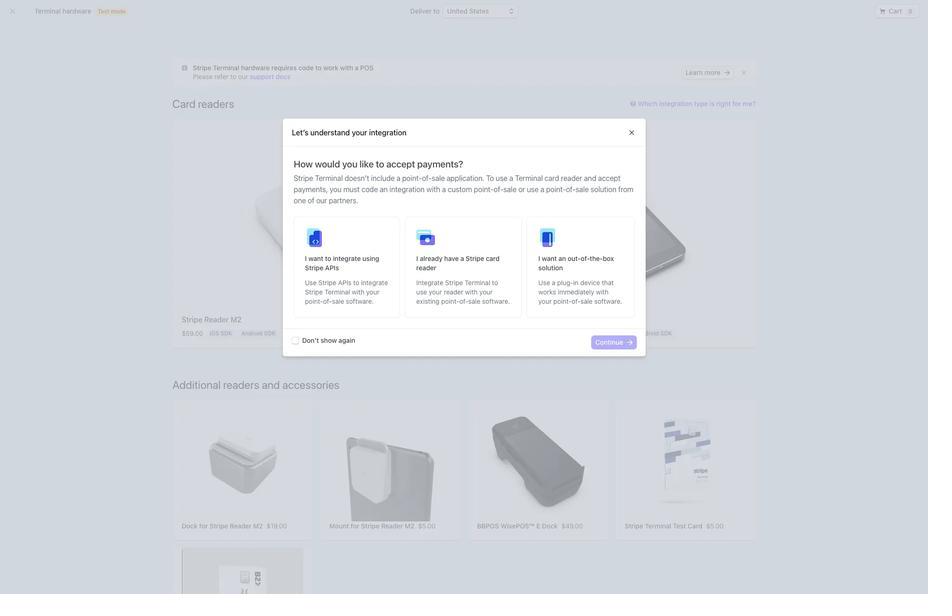 Task type: describe. For each thing, give the bounding box(es) containing it.
readers for additional
[[223, 378, 259, 391]]

i for i already have a stripe card reader
[[416, 255, 418, 263]]

learn more
[[686, 68, 721, 76]]

i already have a stripe card reader
[[416, 255, 500, 272]]

a left 'custom'
[[442, 185, 446, 194]]

card inside how would you like to accept payments? stripe terminal doesn't include a point-of-sale application. to use a terminal card reader and accept payments, you must code an integration with a custom point-of-sale or use a point-of-sale solution from one of our partners.
[[545, 174, 559, 183]]

1 vertical spatial test
[[673, 522, 686, 530]]

bbpos wisepos™ e
[[477, 315, 548, 324]]

4 sdk from the left
[[617, 330, 629, 337]]

requires
[[272, 64, 297, 72]]

device
[[580, 279, 600, 287]]

out-
[[568, 255, 581, 263]]

additional readers and accessories
[[172, 378, 340, 391]]

a right 'to'
[[509, 174, 513, 183]]

please
[[193, 73, 213, 80]]

refer
[[214, 73, 229, 80]]

$49.00
[[562, 522, 583, 530]]

use for use a plug-in device that works immediately with your point-of-sale software.
[[539, 279, 550, 287]]

and inside how would you like to accept payments? stripe terminal doesn't include a point-of-sale application. to use a terminal card reader and accept payments, you must code an integration with a custom point-of-sale or use a point-of-sale solution from one of our partners.
[[584, 174, 596, 183]]

to right the "refer"
[[230, 73, 236, 80]]

that
[[602, 279, 614, 287]]

dock for stripe reader m2 $19.00
[[182, 522, 287, 530]]

learn more link
[[682, 66, 734, 79]]

0 horizontal spatial svg image
[[182, 65, 187, 71]]

deliver to
[[410, 7, 440, 15]]

bbpos for bbpos wisepos™ e
[[477, 315, 502, 324]]

pos
[[360, 64, 374, 72]]

your inside use a plug-in device that works immediately with your point-of-sale software.
[[539, 297, 552, 305]]

to
[[486, 174, 494, 183]]

for for dock for stripe reader m2 $19.00
[[199, 522, 208, 530]]

sale inside use a plug-in device that works immediately with your point-of-sale software.
[[581, 297, 593, 305]]

existing
[[416, 297, 440, 305]]

more
[[705, 68, 721, 76]]

stripe terminal test card $5.00
[[625, 522, 724, 530]]

don't show again
[[302, 337, 355, 344]]

svg image for learn more
[[724, 70, 730, 75]]

e for bbpos wisepos™ e dock $49.00
[[536, 522, 540, 530]]

1 horizontal spatial svg image
[[880, 8, 885, 14]]

integrate inside "i want to integrate using stripe apis"
[[333, 255, 361, 263]]

me?
[[743, 100, 756, 107]]

i want an out-of-the-box solution
[[539, 255, 614, 272]]

stripe inside integrate stripe terminal to use your reader with your existing point-of-sale software.
[[445, 279, 463, 287]]

use for use stripe apis to integrate stripe terminal with your point-of-sale software.
[[305, 279, 317, 287]]

using
[[363, 255, 379, 263]]

i for i want to integrate using stripe apis
[[305, 255, 307, 263]]

integration inside how would you like to accept payments? stripe terminal doesn't include a point-of-sale application. to use a terminal card reader and accept payments, you must code an integration with a custom point-of-sale or use a point-of-sale solution from one of our partners.
[[390, 185, 425, 194]]

with for use stripe apis to integrate stripe terminal with your point-of-sale software.
[[352, 288, 365, 296]]

1 $5.00 from the left
[[418, 522, 436, 530]]

want for to
[[309, 255, 323, 263]]

2 sdk from the left
[[264, 330, 276, 337]]

2 ios sdk from the left
[[606, 330, 629, 337]]

is
[[710, 100, 715, 107]]

of- inside use a plug-in device that works immediately with your point-of-sale software.
[[572, 297, 581, 305]]

the-
[[590, 255, 603, 263]]

works
[[539, 288, 556, 296]]

point- right or
[[546, 185, 566, 194]]

reader for integrate stripe terminal to use your reader with your existing point-of-sale software.
[[444, 288, 463, 296]]

let's understand your integration
[[292, 129, 407, 137]]

stripe inside "i want to integrate using stripe apis"
[[305, 264, 323, 272]]

of- inside the i want an out-of-the-box solution
[[581, 255, 590, 263]]

a right include
[[397, 174, 400, 183]]

1 horizontal spatial use
[[496, 174, 508, 183]]

a inside stripe terminal hardware requires code to work with a pos please refer to our support docs
[[355, 64, 359, 72]]

like
[[360, 159, 374, 170]]

mount
[[329, 522, 349, 530]]

0 horizontal spatial card
[[172, 97, 196, 110]]

sale left or
[[503, 185, 517, 194]]

1 vertical spatial integration
[[369, 129, 407, 137]]

of
[[308, 197, 315, 205]]

include
[[371, 174, 395, 183]]

with for integrate stripe terminal to use your reader with your existing point-of-sale software.
[[465, 288, 478, 296]]

which
[[638, 100, 657, 107]]

an inside the i want an out-of-the-box solution
[[559, 255, 566, 263]]

2 android sdk from the left
[[638, 330, 672, 337]]

0
[[909, 8, 912, 15]]

application.
[[447, 174, 484, 183]]

your up the bbpos wisepos™ e
[[480, 288, 493, 296]]

i want to integrate using stripe apis
[[305, 255, 379, 272]]

box
[[603, 255, 614, 263]]

don't
[[302, 337, 319, 344]]

0 horizontal spatial hardware
[[62, 7, 91, 15]]

1 vertical spatial accept
[[598, 174, 621, 183]]

2 horizontal spatial use
[[527, 185, 539, 194]]

in
[[573, 279, 579, 287]]

payments,
[[294, 185, 328, 194]]

want for an
[[542, 255, 557, 263]]

a right or
[[541, 185, 544, 194]]

reader for mount
[[381, 522, 403, 530]]

your down integrate
[[429, 288, 442, 296]]

1 android from the left
[[241, 330, 263, 337]]

reader inside how would you like to accept payments? stripe terminal doesn't include a point-of-sale application. to use a terminal card reader and accept payments, you must code an integration with a custom point-of-sale or use a point-of-sale solution from one of our partners.
[[561, 174, 582, 183]]

test mode
[[98, 8, 126, 15]]

solution inside how would you like to accept payments? stripe terminal doesn't include a point-of-sale application. to use a terminal card reader and accept payments, you must code an integration with a custom point-of-sale or use a point-of-sale solution from one of our partners.
[[591, 185, 617, 194]]

0 horizontal spatial test
[[98, 8, 109, 15]]

use a plug-in device that works immediately with your point-of-sale software.
[[539, 279, 622, 305]]

to inside use stripe apis to integrate stripe terminal with your point-of-sale software.
[[353, 279, 359, 287]]

show
[[321, 337, 337, 344]]

terminal hardware
[[34, 7, 91, 15]]

to right deliver
[[434, 7, 440, 15]]

cart
[[889, 7, 902, 15]]

javascript sdk
[[555, 330, 597, 337]]

terminal inside integrate stripe terminal to use your reader with your existing point-of-sale software.
[[465, 279, 490, 287]]

how
[[294, 159, 313, 170]]

card inside i already have a stripe card reader
[[486, 255, 500, 263]]

stripe terminal hardware requires code to work with a pos please refer to our support docs
[[193, 64, 374, 80]]

doesn't
[[345, 174, 369, 183]]

wisepos™ for bbpos wisepos™ e
[[504, 315, 542, 324]]

accessories
[[282, 378, 340, 391]]

support
[[250, 73, 274, 80]]

e for bbpos wisepos™ e
[[544, 315, 548, 324]]

continue
[[595, 338, 623, 346]]

right
[[717, 100, 731, 107]]

software. for your
[[594, 297, 622, 305]]

bbpos for bbpos wisepos™ e dock $49.00
[[477, 522, 499, 530]]

to inside how would you like to accept payments? stripe terminal doesn't include a point-of-sale application. to use a terminal card reader and accept payments, you must code an integration with a custom point-of-sale or use a point-of-sale solution from one of our partners.
[[376, 159, 384, 170]]

3 sdk from the left
[[585, 330, 597, 337]]

0 horizontal spatial you
[[330, 185, 342, 194]]

your inside use stripe apis to integrate stripe terminal with your point-of-sale software.
[[366, 288, 380, 296]]

must
[[343, 185, 360, 194]]

partners.
[[329, 197, 358, 205]]

of- inside use stripe apis to integrate stripe terminal with your point-of-sale software.
[[323, 297, 332, 305]]



Task type: vqa. For each thing, say whether or not it's contained in the screenshot.
View fraud and dispute metrics and get insights on the performance of your Radar rules.
no



Task type: locate. For each thing, give the bounding box(es) containing it.
our left support
[[238, 73, 248, 80]]

1 vertical spatial integrate
[[361, 279, 388, 287]]

1 dock from the left
[[182, 522, 198, 530]]

integrate stripe terminal to use your reader with your existing point-of-sale software.
[[416, 279, 510, 305]]

card readers
[[172, 97, 234, 110]]

1 horizontal spatial ios sdk
[[606, 330, 629, 337]]

to up use stripe apis to integrate stripe terminal with your point-of-sale software.
[[325, 255, 331, 263]]

your down the using
[[366, 288, 380, 296]]

0 vertical spatial reader
[[561, 174, 582, 183]]

1 horizontal spatial reader
[[230, 522, 252, 530]]

mount for stripe reader m2 $5.00
[[329, 522, 436, 530]]

solution inside the i want an out-of-the-box solution
[[539, 264, 563, 272]]

ios up the continue at the right of page
[[606, 330, 616, 337]]

which integration type is right for me? button
[[631, 99, 756, 108]]

0 horizontal spatial reader
[[416, 264, 436, 272]]

0 horizontal spatial an
[[380, 185, 388, 194]]

with down "i want to integrate using stripe apis"
[[352, 288, 365, 296]]

0 vertical spatial test
[[98, 8, 109, 15]]

ios down stripe reader m2
[[210, 330, 219, 337]]

1 vertical spatial reader
[[416, 264, 436, 272]]

software. down that
[[594, 297, 622, 305]]

2 software. from the left
[[482, 297, 510, 305]]

reader for dock
[[230, 522, 252, 530]]

1 want from the left
[[309, 255, 323, 263]]

svg image inside learn more link
[[724, 70, 730, 75]]

5 sdk from the left
[[661, 330, 672, 337]]

android down stripe reader m2
[[241, 330, 263, 337]]

test
[[98, 8, 109, 15], [673, 522, 686, 530]]

a right the have
[[461, 255, 464, 263]]

0 horizontal spatial svg image
[[629, 130, 634, 136]]

deliver
[[410, 7, 432, 15]]

want left out-
[[542, 255, 557, 263]]

2 dock from the left
[[542, 522, 558, 530]]

1 horizontal spatial reader
[[444, 288, 463, 296]]

1 horizontal spatial code
[[362, 185, 378, 194]]

reader inside integrate stripe terminal to use your reader with your existing point-of-sale software.
[[444, 288, 463, 296]]

with inside use a plug-in device that works immediately with your point-of-sale software.
[[596, 288, 609, 296]]

1 vertical spatial solution
[[539, 264, 563, 272]]

0 horizontal spatial i
[[305, 255, 307, 263]]

0 vertical spatial code
[[299, 64, 314, 72]]

code inside how would you like to accept payments? stripe terminal doesn't include a point-of-sale application. to use a terminal card reader and accept payments, you must code an integration with a custom point-of-sale or use a point-of-sale solution from one of our partners.
[[362, 185, 378, 194]]

point- inside integrate stripe terminal to use your reader with your existing point-of-sale software.
[[441, 297, 459, 305]]

which integration type is right for me?
[[638, 100, 756, 107]]

0 vertical spatial and
[[584, 174, 596, 183]]

integrate left the using
[[333, 255, 361, 263]]

1 horizontal spatial e
[[544, 315, 548, 324]]

0 vertical spatial accept
[[387, 159, 415, 170]]

0 horizontal spatial use
[[416, 288, 427, 296]]

software. up the bbpos wisepos™ e
[[482, 297, 510, 305]]

1 vertical spatial card
[[688, 522, 703, 530]]

0 horizontal spatial android sdk
[[241, 330, 276, 337]]

to
[[434, 7, 440, 15], [315, 64, 322, 72], [230, 73, 236, 80], [376, 159, 384, 170], [325, 255, 331, 263], [353, 279, 359, 287], [492, 279, 498, 287]]

already
[[420, 255, 443, 263]]

1 software. from the left
[[346, 297, 374, 305]]

2 $5.00 from the left
[[706, 522, 724, 530]]

0 horizontal spatial ios
[[210, 330, 219, 337]]

sale down payments?
[[432, 174, 445, 183]]

2 horizontal spatial m2
[[405, 522, 414, 530]]

solution left from
[[591, 185, 617, 194]]

2 i from the left
[[416, 255, 418, 263]]

integration left type
[[659, 100, 693, 107]]

would
[[315, 159, 340, 170]]

0 vertical spatial integration
[[659, 100, 693, 107]]

ios sdk up the continue at the right of page
[[606, 330, 629, 337]]

1 horizontal spatial test
[[673, 522, 686, 530]]

solution up plug-
[[539, 264, 563, 272]]

our inside how would you like to accept payments? stripe terminal doesn't include a point-of-sale application. to use a terminal card reader and accept payments, you must code an integration with a custom point-of-sale or use a point-of-sale solution from one of our partners.
[[316, 197, 327, 205]]

our inside stripe terminal hardware requires code to work with a pos please refer to our support docs
[[238, 73, 248, 80]]

0 vertical spatial integrate
[[333, 255, 361, 263]]

want
[[309, 255, 323, 263], [542, 255, 557, 263]]

android
[[241, 330, 263, 337], [638, 330, 659, 337]]

2 horizontal spatial i
[[539, 255, 540, 263]]

one
[[294, 197, 306, 205]]

m2 for dock for stripe reader m2
[[253, 522, 263, 530]]

1 horizontal spatial i
[[416, 255, 418, 263]]

e left $49.00
[[536, 522, 540, 530]]

0 vertical spatial card
[[545, 174, 559, 183]]

1 vertical spatial an
[[559, 255, 566, 263]]

i inside "i want to integrate using stripe apis"
[[305, 255, 307, 263]]

of-
[[422, 174, 432, 183], [494, 185, 504, 194], [566, 185, 576, 194], [581, 255, 590, 263], [323, 297, 332, 305], [459, 297, 468, 305], [572, 297, 581, 305]]

type
[[694, 100, 708, 107]]

0 horizontal spatial android
[[241, 330, 263, 337]]

2 want from the left
[[542, 255, 557, 263]]

ios
[[210, 330, 219, 337], [606, 330, 616, 337]]

0 vertical spatial svg image
[[880, 8, 885, 14]]

1 vertical spatial use
[[527, 185, 539, 194]]

0 horizontal spatial software.
[[346, 297, 374, 305]]

0 vertical spatial apis
[[325, 264, 339, 272]]

again
[[339, 337, 355, 344]]

sale down immediately
[[581, 297, 593, 305]]

1 bbpos from the top
[[477, 315, 502, 324]]

0 horizontal spatial solution
[[539, 264, 563, 272]]

0 horizontal spatial want
[[309, 255, 323, 263]]

1 horizontal spatial you
[[342, 159, 358, 170]]

readers down the "refer"
[[198, 97, 234, 110]]

use up existing
[[416, 288, 427, 296]]

reader
[[204, 315, 229, 324], [230, 522, 252, 530], [381, 522, 403, 530]]

card
[[545, 174, 559, 183], [486, 255, 500, 263]]

0 horizontal spatial use
[[305, 279, 317, 287]]

want up use stripe apis to integrate stripe terminal with your point-of-sale software.
[[309, 255, 323, 263]]

point- down 'to'
[[474, 185, 494, 194]]

1 i from the left
[[305, 255, 307, 263]]

additional
[[172, 378, 221, 391]]

with
[[340, 64, 353, 72], [427, 185, 440, 194], [352, 288, 365, 296], [465, 288, 478, 296], [596, 288, 609, 296]]

ios sdk
[[210, 330, 232, 337], [606, 330, 629, 337]]

2 vertical spatial integration
[[390, 185, 425, 194]]

svg image right the continue at the right of page
[[627, 340, 633, 345]]

integrate down the using
[[361, 279, 388, 287]]

1 vertical spatial wisepos™
[[501, 522, 535, 530]]

software. inside use a plug-in device that works immediately with your point-of-sale software.
[[594, 297, 622, 305]]

software. inside integrate stripe terminal to use your reader with your existing point-of-sale software.
[[482, 297, 510, 305]]

readers right additional
[[223, 378, 259, 391]]

1 horizontal spatial accept
[[598, 174, 621, 183]]

apis up use stripe apis to integrate stripe terminal with your point-of-sale software.
[[325, 264, 339, 272]]

use
[[496, 174, 508, 183], [527, 185, 539, 194], [416, 288, 427, 296]]

with down payments?
[[427, 185, 440, 194]]

1 horizontal spatial card
[[688, 522, 703, 530]]

1 horizontal spatial want
[[542, 255, 557, 263]]

svg image
[[880, 8, 885, 14], [629, 130, 634, 136]]

2 horizontal spatial svg image
[[724, 70, 730, 75]]

1 horizontal spatial $5.00
[[706, 522, 724, 530]]

android right the continue button
[[638, 330, 659, 337]]

an down include
[[380, 185, 388, 194]]

1 ios sdk from the left
[[210, 330, 232, 337]]

learn
[[686, 68, 703, 76]]

a
[[355, 64, 359, 72], [397, 174, 400, 183], [509, 174, 513, 183], [442, 185, 446, 194], [541, 185, 544, 194], [461, 255, 464, 263], [552, 279, 556, 287]]

javascript
[[555, 330, 584, 337]]

1 vertical spatial apis
[[338, 279, 352, 287]]

sale down i already have a stripe card reader at the top of the page
[[468, 297, 481, 305]]

android sdk
[[241, 330, 276, 337], [638, 330, 672, 337]]

accept up include
[[387, 159, 415, 170]]

2 horizontal spatial reader
[[381, 522, 403, 530]]

0 vertical spatial e
[[544, 315, 548, 324]]

0 vertical spatial an
[[380, 185, 388, 194]]

1 horizontal spatial use
[[539, 279, 550, 287]]

1 horizontal spatial ios
[[606, 330, 616, 337]]

of- inside integrate stripe terminal to use your reader with your existing point-of-sale software.
[[459, 297, 468, 305]]

an inside how would you like to accept payments? stripe terminal doesn't include a point-of-sale application. to use a terminal card reader and accept payments, you must code an integration with a custom point-of-sale or use a point-of-sale solution from one of our partners.
[[380, 185, 388, 194]]

a inside use a plug-in device that works immediately with your point-of-sale software.
[[552, 279, 556, 287]]

solution
[[591, 185, 617, 194], [539, 264, 563, 272]]

use right or
[[527, 185, 539, 194]]

1 horizontal spatial integrate
[[361, 279, 388, 287]]

reader for i already have a stripe card reader
[[416, 264, 436, 272]]

1 horizontal spatial our
[[316, 197, 327, 205]]

2 horizontal spatial software.
[[594, 297, 622, 305]]

1 horizontal spatial svg image
[[627, 340, 633, 345]]

point- right existing
[[441, 297, 459, 305]]

custom
[[448, 185, 472, 194]]

software. for existing
[[482, 297, 510, 305]]

0 horizontal spatial dock
[[182, 522, 198, 530]]

0 horizontal spatial our
[[238, 73, 248, 80]]

with inside stripe terminal hardware requires code to work with a pos please refer to our support docs
[[340, 64, 353, 72]]

sale inside integrate stripe terminal to use your reader with your existing point-of-sale software.
[[468, 297, 481, 305]]

from
[[618, 185, 634, 194]]

3 i from the left
[[539, 255, 540, 263]]

apis inside use stripe apis to integrate stripe terminal with your point-of-sale software.
[[338, 279, 352, 287]]

want inside "i want to integrate using stripe apis"
[[309, 255, 323, 263]]

sale down "i want to integrate using stripe apis"
[[332, 297, 344, 305]]

stripe reader m2
[[182, 315, 242, 324]]

2 vertical spatial use
[[416, 288, 427, 296]]

svg image up card readers
[[182, 65, 187, 71]]

accept up from
[[598, 174, 621, 183]]

0 horizontal spatial $5.00
[[418, 522, 436, 530]]

have
[[444, 255, 459, 263]]

integration up like
[[369, 129, 407, 137]]

terminal
[[34, 7, 61, 15], [213, 64, 239, 72], [315, 174, 343, 183], [515, 174, 543, 183], [465, 279, 490, 287], [325, 288, 350, 296], [645, 522, 671, 530]]

to inside integrate stripe terminal to use your reader with your existing point-of-sale software.
[[492, 279, 498, 287]]

to inside "i want to integrate using stripe apis"
[[325, 255, 331, 263]]

1 horizontal spatial m2
[[253, 522, 263, 530]]

1 horizontal spatial an
[[559, 255, 566, 263]]

readers for card
[[198, 97, 234, 110]]

sale inside use stripe apis to integrate stripe terminal with your point-of-sale software.
[[332, 297, 344, 305]]

1 horizontal spatial and
[[584, 174, 596, 183]]

point- inside use stripe apis to integrate stripe terminal with your point-of-sale software.
[[305, 297, 323, 305]]

0 horizontal spatial reader
[[204, 315, 229, 324]]

a left "pos"
[[355, 64, 359, 72]]

apis inside "i want to integrate using stripe apis"
[[325, 264, 339, 272]]

svg image for continue
[[627, 340, 633, 345]]

dock
[[182, 522, 198, 530], [542, 522, 558, 530]]

1 vertical spatial code
[[362, 185, 378, 194]]

your right understand
[[352, 129, 367, 137]]

i inside the i want an out-of-the-box solution
[[539, 255, 540, 263]]

use down "i want to integrate using stripe apis"
[[305, 279, 317, 287]]

3 software. from the left
[[594, 297, 622, 305]]

bbpos wisepos™ e dock $49.00
[[477, 522, 583, 530]]

1 horizontal spatial solution
[[591, 185, 617, 194]]

1 vertical spatial you
[[330, 185, 342, 194]]

1 use from the left
[[305, 279, 317, 287]]

point- down immediately
[[554, 297, 572, 305]]

2 use from the left
[[539, 279, 550, 287]]

to left work
[[315, 64, 322, 72]]

understand
[[310, 129, 350, 137]]

use
[[305, 279, 317, 287], [539, 279, 550, 287]]

code right requires
[[299, 64, 314, 72]]

ios sdk down stripe reader m2
[[210, 330, 232, 337]]

code inside stripe terminal hardware requires code to work with a pos please refer to our support docs
[[299, 64, 314, 72]]

0 vertical spatial solution
[[591, 185, 617, 194]]

$5.00
[[418, 522, 436, 530], [706, 522, 724, 530]]

a up works
[[552, 279, 556, 287]]

terminal inside stripe terminal hardware requires code to work with a pos please refer to our support docs
[[213, 64, 239, 72]]

0 vertical spatial card
[[172, 97, 196, 110]]

2 bbpos from the top
[[477, 522, 499, 530]]

0 horizontal spatial m2
[[231, 315, 242, 324]]

1 horizontal spatial android
[[638, 330, 659, 337]]

code down doesn't
[[362, 185, 378, 194]]

payments?
[[417, 159, 463, 170]]

stripe inside how would you like to accept payments? stripe terminal doesn't include a point-of-sale application. to use a terminal card reader and accept payments, you must code an integration with a custom point-of-sale or use a point-of-sale solution from one of our partners.
[[294, 174, 313, 183]]

integrate inside use stripe apis to integrate stripe terminal with your point-of-sale software.
[[361, 279, 388, 287]]

for for mount for stripe reader m2 $5.00
[[351, 522, 359, 530]]

1 horizontal spatial for
[[351, 522, 359, 530]]

you up doesn't
[[342, 159, 358, 170]]

apis down "i want to integrate using stripe apis"
[[338, 279, 352, 287]]

or
[[518, 185, 525, 194]]

an left out-
[[559, 255, 566, 263]]

an
[[380, 185, 388, 194], [559, 255, 566, 263]]

our right of
[[316, 197, 327, 205]]

bbpos
[[477, 315, 502, 324], [477, 522, 499, 530]]

continue button
[[592, 336, 636, 349]]

point-
[[402, 174, 422, 183], [474, 185, 494, 194], [546, 185, 566, 194], [305, 297, 323, 305], [441, 297, 459, 305], [554, 297, 572, 305]]

sale left from
[[576, 185, 589, 194]]

i inside i already have a stripe card reader
[[416, 255, 418, 263]]

1 vertical spatial our
[[316, 197, 327, 205]]

use right 'to'
[[496, 174, 508, 183]]

sale
[[432, 174, 445, 183], [503, 185, 517, 194], [576, 185, 589, 194], [332, 297, 344, 305], [468, 297, 481, 305], [581, 297, 593, 305]]

2 horizontal spatial reader
[[561, 174, 582, 183]]

0 horizontal spatial for
[[199, 522, 208, 530]]

card
[[172, 97, 196, 110], [688, 522, 703, 530]]

0 vertical spatial you
[[342, 159, 358, 170]]

point- up don't
[[305, 297, 323, 305]]

hardware inside stripe terminal hardware requires code to work with a pos please refer to our support docs
[[241, 64, 270, 72]]

with for stripe terminal hardware requires code to work with a pos please refer to our support docs
[[340, 64, 353, 72]]

use stripe apis to integrate stripe terminal with your point-of-sale software.
[[305, 279, 388, 305]]

1 horizontal spatial dock
[[542, 522, 558, 530]]

use inside integrate stripe terminal to use your reader with your existing point-of-sale software.
[[416, 288, 427, 296]]

you up the partners.
[[330, 185, 342, 194]]

a inside i already have a stripe card reader
[[461, 255, 464, 263]]

mode
[[111, 8, 126, 15]]

readers
[[198, 97, 234, 110], [223, 378, 259, 391]]

2 vertical spatial reader
[[444, 288, 463, 296]]

m2
[[231, 315, 242, 324], [253, 522, 263, 530], [405, 522, 414, 530]]

m2 for mount for stripe reader m2
[[405, 522, 414, 530]]

svg image right the more
[[724, 70, 730, 75]]

support docs link
[[250, 73, 291, 80]]

to right like
[[376, 159, 384, 170]]

stripe inside stripe terminal hardware requires code to work with a pos please refer to our support docs
[[193, 64, 211, 72]]

0 horizontal spatial integrate
[[333, 255, 361, 263]]

1 sdk from the left
[[221, 330, 232, 337]]

hardware
[[62, 7, 91, 15], [241, 64, 270, 72]]

i for i want an out-of-the-box solution
[[539, 255, 540, 263]]

to up the bbpos wisepos™ e
[[492, 279, 498, 287]]

1 vertical spatial and
[[262, 378, 280, 391]]

point- inside use a plug-in device that works immediately with your point-of-sale software.
[[554, 297, 572, 305]]

want inside the i want an out-of-the-box solution
[[542, 255, 557, 263]]

work
[[323, 64, 338, 72]]

wisepos™
[[504, 315, 542, 324], [501, 522, 535, 530]]

hardware up support
[[241, 64, 270, 72]]

point- right include
[[402, 174, 422, 183]]

with right work
[[340, 64, 353, 72]]

integrate
[[416, 279, 443, 287]]

for inside button
[[733, 100, 741, 107]]

$59.00
[[182, 329, 203, 337]]

i
[[305, 255, 307, 263], [416, 255, 418, 263], [539, 255, 540, 263]]

use inside use a plug-in device that works immediately with your point-of-sale software.
[[539, 279, 550, 287]]

hardware left the test mode
[[62, 7, 91, 15]]

with down that
[[596, 288, 609, 296]]

reader inside i already have a stripe card reader
[[416, 264, 436, 272]]

to down "i want to integrate using stripe apis"
[[353, 279, 359, 287]]

1 horizontal spatial android sdk
[[638, 330, 672, 337]]

with inside use stripe apis to integrate stripe terminal with your point-of-sale software.
[[352, 288, 365, 296]]

your down works
[[539, 297, 552, 305]]

software. inside use stripe apis to integrate stripe terminal with your point-of-sale software.
[[346, 297, 374, 305]]

e down works
[[544, 315, 548, 324]]

integration inside button
[[659, 100, 693, 107]]

software. up again
[[346, 297, 374, 305]]

2 ios from the left
[[606, 330, 616, 337]]

sdk
[[221, 330, 232, 337], [264, 330, 276, 337], [585, 330, 597, 337], [617, 330, 629, 337], [661, 330, 672, 337]]

0 vertical spatial our
[[238, 73, 248, 80]]

1 horizontal spatial hardware
[[241, 64, 270, 72]]

stripe inside i already have a stripe card reader
[[466, 255, 484, 263]]

1 vertical spatial hardware
[[241, 64, 270, 72]]

1 android sdk from the left
[[241, 330, 276, 337]]

0 horizontal spatial accept
[[387, 159, 415, 170]]

2 android from the left
[[638, 330, 659, 337]]

1 vertical spatial e
[[536, 522, 540, 530]]

0 vertical spatial hardware
[[62, 7, 91, 15]]

use inside use stripe apis to integrate stripe terminal with your point-of-sale software.
[[305, 279, 317, 287]]

let's
[[292, 129, 309, 137]]

how would you like to accept payments? stripe terminal doesn't include a point-of-sale application. to use a terminal card reader and accept payments, you must code an integration with a custom point-of-sale or use a point-of-sale solution from one of our partners.
[[294, 159, 634, 205]]

$19.00
[[267, 522, 287, 530]]

1 vertical spatial card
[[486, 255, 500, 263]]

integration down include
[[390, 185, 425, 194]]

for
[[733, 100, 741, 107], [199, 522, 208, 530], [351, 522, 359, 530]]

with down i already have a stripe card reader at the top of the page
[[465, 288, 478, 296]]

0 horizontal spatial and
[[262, 378, 280, 391]]

with inside integrate stripe terminal to use your reader with your existing point-of-sale software.
[[465, 288, 478, 296]]

1 ios from the left
[[210, 330, 219, 337]]

wisepos™ for bbpos wisepos™ e dock $49.00
[[501, 522, 535, 530]]

1 vertical spatial readers
[[223, 378, 259, 391]]

with inside how would you like to accept payments? stripe terminal doesn't include a point-of-sale application. to use a terminal card reader and accept payments, you must code an integration with a custom point-of-sale or use a point-of-sale solution from one of our partners.
[[427, 185, 440, 194]]

terminal inside use stripe apis to integrate stripe terminal with your point-of-sale software.
[[325, 288, 350, 296]]

immediately
[[558, 288, 594, 296]]

svg image inside the continue button
[[627, 340, 633, 345]]

1 horizontal spatial software.
[[482, 297, 510, 305]]

svg image
[[182, 65, 187, 71], [724, 70, 730, 75], [627, 340, 633, 345]]

1 horizontal spatial card
[[545, 174, 559, 183]]

use up works
[[539, 279, 550, 287]]

docs
[[276, 73, 291, 80]]

you
[[342, 159, 358, 170], [330, 185, 342, 194]]

0 horizontal spatial ios sdk
[[210, 330, 232, 337]]

0 horizontal spatial e
[[536, 522, 540, 530]]

accept
[[387, 159, 415, 170], [598, 174, 621, 183]]

plug-
[[557, 279, 573, 287]]



